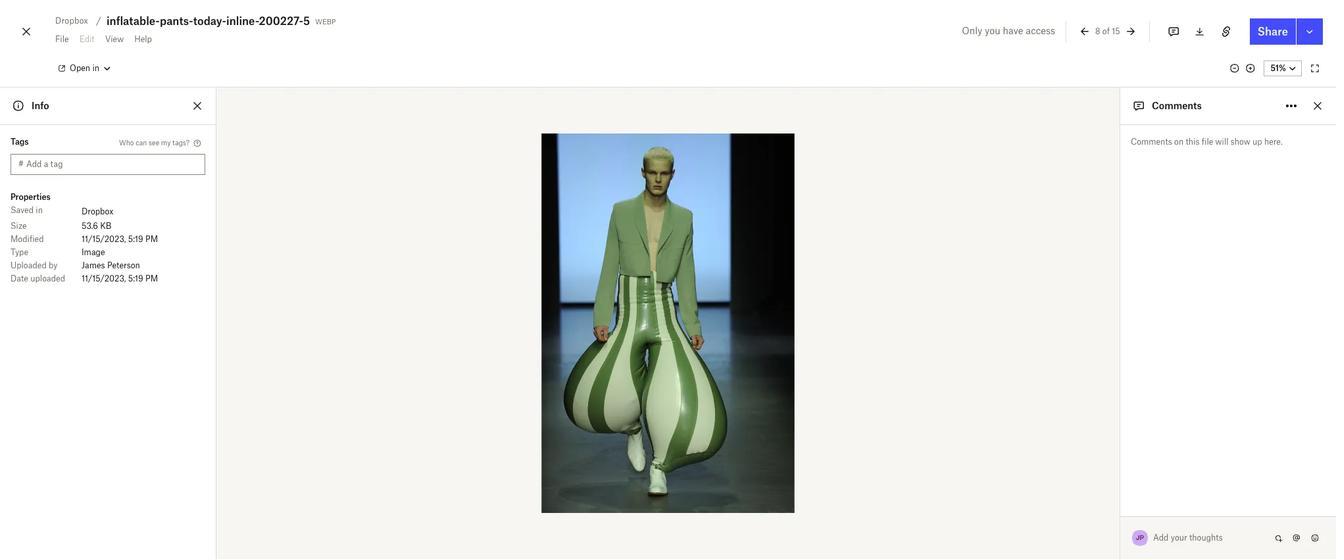 Task type: locate. For each thing, give the bounding box(es) containing it.
link
[[1278, 507, 1293, 517]]

2 5:19 from the top
[[128, 274, 143, 284]]

uploaded down microsoft_pride_21_neutrois.jpg
[[1087, 361, 1117, 369]]

1 vertical spatial 11/15/2023,
[[82, 274, 126, 284]]

1 11/15/2023, from the top
[[82, 234, 126, 244]]

11/15/2023, for kb
[[82, 234, 126, 244]]

53.6
[[82, 221, 98, 231]]

row containing size
[[11, 220, 205, 233]]

1 vertical spatial of
[[1142, 524, 1151, 535]]

5 row from the top
[[11, 259, 205, 272]]

1 to from the top
[[1119, 283, 1125, 291]]

row containing uploaded by
[[11, 259, 205, 272]]

uploaded inside microsoft_pride_21_pride_flag.jpg uploaded to
[[1087, 399, 1117, 407]]

view button
[[100, 29, 129, 50]]

to down 'microsoft_pride_21_pride_flag.jpg'
[[1119, 399, 1125, 407]]

to inside microsoft_pride_21_pride_flag.jpg uploaded to
[[1119, 399, 1125, 407]]

row down 'james peterson'
[[11, 272, 205, 286]]

kb
[[100, 221, 112, 231]]

11/15/2023, down 'james peterson'
[[82, 274, 126, 284]]

0 horizontal spatial in
[[36, 205, 43, 215]]

thoughts
[[1190, 533, 1223, 543]]

pm
[[145, 234, 158, 244], [145, 274, 158, 284]]

11/15/2023, 5:19 pm down peterson
[[82, 274, 158, 284]]

51%
[[1271, 63, 1287, 73]]

you
[[985, 25, 1001, 36]]

inflatable-
[[107, 14, 160, 28]]

row up 'james peterson'
[[11, 246, 205, 259]]

uploading 59 of 64 items alert
[[1029, 224, 1320, 559]]

uploaded down the microsoft_pride_21_intersex.jpg in the right of the page
[[1087, 438, 1117, 446]]

table containing saved in
[[11, 204, 205, 286]]

uploaded by
[[11, 261, 58, 271]]

to inside microsoft_pride_21_intersex.jpg uploaded to
[[1119, 438, 1125, 446]]

row up kb
[[11, 204, 205, 220]]

to down microsoft_pride_21_bisexual.jpg
[[1119, 322, 1125, 330]]

0 vertical spatial 11/15/2023, 5:19 pm
[[82, 234, 158, 244]]

of right the 8
[[1103, 26, 1110, 36]]

11/15/2023, for peterson
[[82, 274, 126, 284]]

dropbox button
[[50, 13, 93, 29]]

row down the image
[[11, 259, 205, 272]]

comments for comments on this file will show up here.
[[1131, 137, 1173, 147]]

6 row from the top
[[11, 272, 205, 286]]

to down microsoft_pride_21_neutrois.jpg
[[1119, 361, 1125, 369]]

file button
[[50, 29, 74, 50]]

dropbox
[[55, 16, 88, 26], [82, 207, 113, 217]]

james peterson
[[82, 261, 140, 271]]

0 vertical spatial 11/15/2023,
[[82, 234, 126, 244]]

4 row from the top
[[11, 246, 205, 259]]

of right 59
[[1142, 524, 1151, 535]]

microsoft_pride_21_neutrois.jpg uploaded to
[[1062, 346, 1185, 369]]

5 to from the top
[[1119, 438, 1125, 446]]

1 horizontal spatial in
[[92, 63, 99, 73]]

1 5:19 from the top
[[128, 234, 143, 244]]

can
[[136, 139, 147, 147]]

uploading 59 of 64 items 58 seconds left
[[1079, 524, 1193, 546]]

dropbox up 53.6 kb on the left
[[82, 207, 113, 217]]

uploaded inside microsoft_pride_21_pansexual.jpg uploaded to
[[1087, 477, 1117, 485]]

uploaded down microsoft_pride_21_bisexual.jpg
[[1087, 322, 1117, 330]]

1 vertical spatial comments
[[1131, 137, 1173, 147]]

uploaded for microsoft_pride_21_intersex.jpg
[[1087, 438, 1117, 446]]

to down the microsoft_pride_21_intersex.jpg in the right of the page
[[1119, 438, 1125, 446]]

to inside microsoft_pride_21_neutrois.jpg uploaded to
[[1119, 361, 1125, 369]]

close left sidebar image
[[190, 98, 205, 114]]

uploaded inside microsoft_pride_21_intersex.jpg uploaded to
[[1087, 438, 1117, 446]]

11/15/2023, 5:19 pm
[[82, 234, 158, 244], [82, 274, 158, 284]]

help
[[134, 34, 152, 44]]

1 vertical spatial pm
[[145, 274, 158, 284]]

uploaded inside microsoft_pride_21_neutrois.jpg uploaded to
[[1087, 361, 1117, 369]]

james
[[82, 261, 105, 271]]

pm for peterson
[[145, 274, 158, 284]]

1 11/15/2023, 5:19 pm from the top
[[82, 234, 158, 244]]

uploaded
[[11, 261, 47, 271], [1087, 283, 1117, 291], [1087, 322, 1117, 330], [1087, 361, 1117, 369], [1087, 399, 1117, 407], [1087, 438, 1117, 446], [1087, 477, 1117, 485]]

of inside uploading 59 of 64 items 58 seconds left
[[1142, 524, 1151, 535]]

tags
[[11, 137, 29, 147]]

in down properties
[[36, 205, 43, 215]]

to for microsoft_pride_21_pansexual.jpg
[[1119, 477, 1125, 485]]

here.
[[1265, 137, 1283, 147]]

close right sidebar image
[[1310, 98, 1326, 114]]

uploaded down type
[[11, 261, 47, 271]]

comments up on
[[1152, 100, 1202, 111]]

microsoft_pride_21_intersex.jpg
[[1062, 423, 1183, 433]]

in inside row
[[36, 205, 43, 215]]

5:19 up peterson
[[128, 234, 143, 244]]

in
[[92, 63, 99, 73], [36, 205, 43, 215]]

by
[[49, 261, 58, 271]]

uploaded for microsoft_pride_21_pride_flag.jpg
[[1087, 399, 1117, 407]]

to inside microsoft_pride_21_pansexual.jpg uploaded to
[[1119, 477, 1125, 485]]

1 vertical spatial 11/15/2023, 5:19 pm
[[82, 274, 158, 284]]

11/15/2023, 5:19 pm down kb
[[82, 234, 158, 244]]

row
[[11, 204, 205, 220], [11, 220, 205, 233], [11, 233, 205, 246], [11, 246, 205, 259], [11, 259, 205, 272], [11, 272, 205, 286]]

11/15/2023, 5:19 pm for peterson
[[82, 274, 158, 284]]

0 vertical spatial 5:19
[[128, 234, 143, 244]]

uploaded down microsoft_pride_21_pansexual.jpg
[[1087, 477, 1117, 485]]

4 to from the top
[[1119, 399, 1125, 407]]

to inside microsoft_pride_21_bisexual.jpg uploaded to
[[1119, 322, 1125, 330]]

share button
[[1250, 18, 1297, 45]]

to down microsoft_pride_21_pansexual.jpg
[[1119, 477, 1125, 485]]

5:19
[[128, 234, 143, 244], [128, 274, 143, 284]]

view
[[105, 34, 124, 44]]

pants-
[[160, 14, 193, 28]]

1 vertical spatial 5:19
[[128, 274, 143, 284]]

open in button
[[50, 58, 118, 79]]

file
[[1202, 137, 1214, 147]]

dropbox inside dropbox dropdown button
[[55, 16, 88, 26]]

in right open
[[92, 63, 99, 73]]

2 row from the top
[[11, 220, 205, 233]]

1 horizontal spatial of
[[1142, 524, 1151, 535]]

11/15/2023,
[[82, 234, 126, 244], [82, 274, 126, 284]]

0 vertical spatial in
[[92, 63, 99, 73]]

uploaded for microsoft_pride_21_demisexual.jpg
[[1087, 283, 1117, 291]]

#
[[18, 159, 24, 169]]

dropbox for dropbox dropdown button
[[55, 16, 88, 26]]

microsoft_pride_21_bisexual.jpg
[[1062, 307, 1184, 317]]

row containing modified
[[11, 233, 205, 246]]

open in
[[70, 63, 99, 73]]

3 row from the top
[[11, 233, 205, 246]]

help button
[[129, 29, 157, 50]]

uploaded down microsoft_pride_21_demisexual.jpg on the right top of the page
[[1087, 283, 1117, 291]]

only you have access
[[962, 25, 1056, 36]]

0 vertical spatial comments
[[1152, 100, 1202, 111]]

8 of 15
[[1096, 26, 1121, 36]]

in inside popup button
[[92, 63, 99, 73]]

3 to from the top
[[1119, 361, 1125, 369]]

will
[[1216, 137, 1229, 147]]

1 row from the top
[[11, 204, 205, 220]]

to down microsoft_pride_21_demisexual.jpg on the right top of the page
[[1119, 283, 1125, 291]]

your
[[1171, 533, 1188, 543]]

of
[[1103, 26, 1110, 36], [1142, 524, 1151, 535]]

have
[[1003, 25, 1024, 36]]

seconds
[[1091, 536, 1122, 546]]

2 11/15/2023, 5:19 pm from the top
[[82, 274, 158, 284]]

2 to from the top
[[1119, 322, 1125, 330]]

table
[[11, 204, 205, 286]]

2 pm from the top
[[145, 274, 158, 284]]

microsoft_pride_21_intersex.jpg uploaded to
[[1062, 423, 1183, 446]]

11/15/2023, 5:19 pm for kb
[[82, 234, 158, 244]]

0 vertical spatial dropbox
[[55, 16, 88, 26]]

2 11/15/2023, from the top
[[82, 274, 126, 284]]

dropbox up file
[[55, 16, 88, 26]]

comments
[[1152, 100, 1202, 111], [1131, 137, 1173, 147]]

to for microsoft_pride_21_demisexual.jpg
[[1119, 283, 1125, 291]]

properties
[[11, 192, 51, 202]]

uploaded down 'microsoft_pride_21_pride_flag.jpg'
[[1087, 399, 1117, 407]]

dropbox inside row
[[82, 207, 113, 217]]

saved
[[11, 205, 34, 215]]

show
[[1231, 137, 1251, 147]]

row down kb
[[11, 233, 205, 246]]

5:19 down peterson
[[128, 274, 143, 284]]

1 pm from the top
[[145, 234, 158, 244]]

1 vertical spatial dropbox
[[82, 207, 113, 217]]

uploading
[[1079, 524, 1126, 535]]

microsoft_pride_21_bisexual.jpg uploaded to
[[1062, 307, 1184, 330]]

uploaded inside microsoft_pride_21_bisexual.jpg uploaded to
[[1087, 322, 1117, 330]]

uploaded inside microsoft_pride_21_demisexual.jpg uploaded to
[[1087, 283, 1117, 291]]

1 vertical spatial in
[[36, 205, 43, 215]]

close image
[[18, 21, 34, 42]]

add your thoughts image
[[1154, 531, 1260, 546]]

to inside microsoft_pride_21_demisexual.jpg uploaded to
[[1119, 283, 1125, 291]]

6 to from the top
[[1119, 477, 1125, 485]]

11/15/2023, down kb
[[82, 234, 126, 244]]

saved in
[[11, 205, 43, 215]]

comments left on
[[1131, 137, 1173, 147]]

uploaded inside row
[[11, 261, 47, 271]]

row down dropbox link
[[11, 220, 205, 233]]

0 vertical spatial pm
[[145, 234, 158, 244]]

0 vertical spatial of
[[1103, 26, 1110, 36]]

to
[[1119, 283, 1125, 291], [1119, 322, 1125, 330], [1119, 361, 1125, 369], [1119, 399, 1125, 407], [1119, 438, 1125, 446], [1119, 477, 1125, 485]]



Task type: describe. For each thing, give the bounding box(es) containing it.
to for microsoft_pride_21_intersex.jpg
[[1119, 438, 1125, 446]]

58
[[1079, 536, 1089, 546]]

add your thoughts
[[1154, 533, 1223, 543]]

uploaded
[[30, 274, 65, 284]]

5:19 for 53.6 kb
[[128, 234, 143, 244]]

uploaded for microsoft_pride_21_pansexual.jpg
[[1087, 477, 1117, 485]]

copy
[[1256, 507, 1277, 517]]

share
[[1258, 25, 1289, 38]]

microsoft_pride_21_demisexual.jpg
[[1062, 268, 1196, 278]]

53.6 kb
[[82, 221, 112, 231]]

comments for comments
[[1152, 100, 1202, 111]]

to for microsoft_pride_21_bisexual.jpg
[[1119, 322, 1125, 330]]

dropbox for dropbox link
[[82, 207, 113, 217]]

row containing type
[[11, 246, 205, 259]]

size
[[11, 221, 27, 231]]

row containing saved in
[[11, 204, 205, 220]]

access
[[1026, 25, 1056, 36]]

who
[[119, 139, 134, 147]]

who can see my tags? image
[[192, 138, 203, 149]]

open
[[70, 63, 90, 73]]

microsoft_pride_21_pansexual.jpg uploaded to
[[1062, 462, 1190, 485]]

type
[[11, 247, 28, 257]]

only
[[962, 25, 983, 36]]

microsoft_pride_21_lesbian.jpg
[[1062, 501, 1182, 511]]

items
[[1168, 524, 1193, 535]]

today-
[[193, 14, 226, 28]]

in for open in
[[92, 63, 99, 73]]

8
[[1096, 26, 1101, 36]]

row containing date uploaded
[[11, 272, 205, 286]]

copy link button
[[1250, 505, 1299, 521]]

jp
[[1136, 534, 1145, 542]]

webp
[[315, 15, 336, 26]]

info
[[32, 100, 49, 111]]

on
[[1175, 137, 1184, 147]]

Add a tag text field
[[26, 157, 197, 172]]

to for microsoft_pride_21_pride_flag.jpg
[[1119, 399, 1125, 407]]

15
[[1112, 26, 1121, 36]]

microsoft_pride_21_neutrois.jpg
[[1062, 346, 1185, 355]]

/ inflatable-pants-today-inline-200227-5 webp
[[96, 14, 336, 28]]

left
[[1124, 536, 1136, 546]]

0 horizontal spatial of
[[1103, 26, 1110, 36]]

microsoft_pride_21_demisexual.jpg uploaded to
[[1062, 268, 1196, 291]]

uploaded for microsoft_pride_21_neutrois.jpg
[[1087, 361, 1117, 369]]

200227-
[[259, 14, 303, 28]]

modified
[[11, 234, 44, 244]]

in for saved in
[[36, 205, 43, 215]]

microsoft_pride_21_pride_flag.jpg
[[1062, 384, 1191, 394]]

to for microsoft_pride_21_neutrois.jpg
[[1119, 361, 1125, 369]]

who can see my tags?
[[119, 139, 190, 147]]

5
[[303, 14, 310, 28]]

dropbox link
[[82, 205, 113, 219]]

tags?
[[173, 139, 190, 147]]

date
[[11, 274, 28, 284]]

date uploaded
[[11, 274, 65, 284]]

file
[[55, 34, 69, 44]]

51% button
[[1265, 61, 1302, 76]]

copy link
[[1256, 507, 1293, 517]]

59
[[1128, 524, 1140, 535]]

peterson
[[107, 261, 140, 271]]

microsoft_pride_21_pansexual.jpg
[[1062, 462, 1190, 472]]

see
[[149, 139, 159, 147]]

Add your thoughts text field
[[1154, 528, 1271, 549]]

up
[[1253, 137, 1263, 147]]

inline-
[[226, 14, 259, 28]]

uploaded for microsoft_pride_21_bisexual.jpg
[[1087, 322, 1117, 330]]

64
[[1153, 524, 1165, 535]]

pm for kb
[[145, 234, 158, 244]]

add
[[1154, 533, 1169, 543]]

my
[[161, 139, 171, 147]]

5:19 for james peterson
[[128, 274, 143, 284]]

comments on this file will show up here.
[[1131, 137, 1283, 147]]

this
[[1186, 137, 1200, 147]]

image
[[82, 247, 105, 257]]

/
[[96, 15, 101, 26]]

microsoft_pride_21_pride_flag.jpg uploaded to
[[1062, 384, 1191, 407]]



Task type: vqa. For each thing, say whether or not it's contained in the screenshot.


